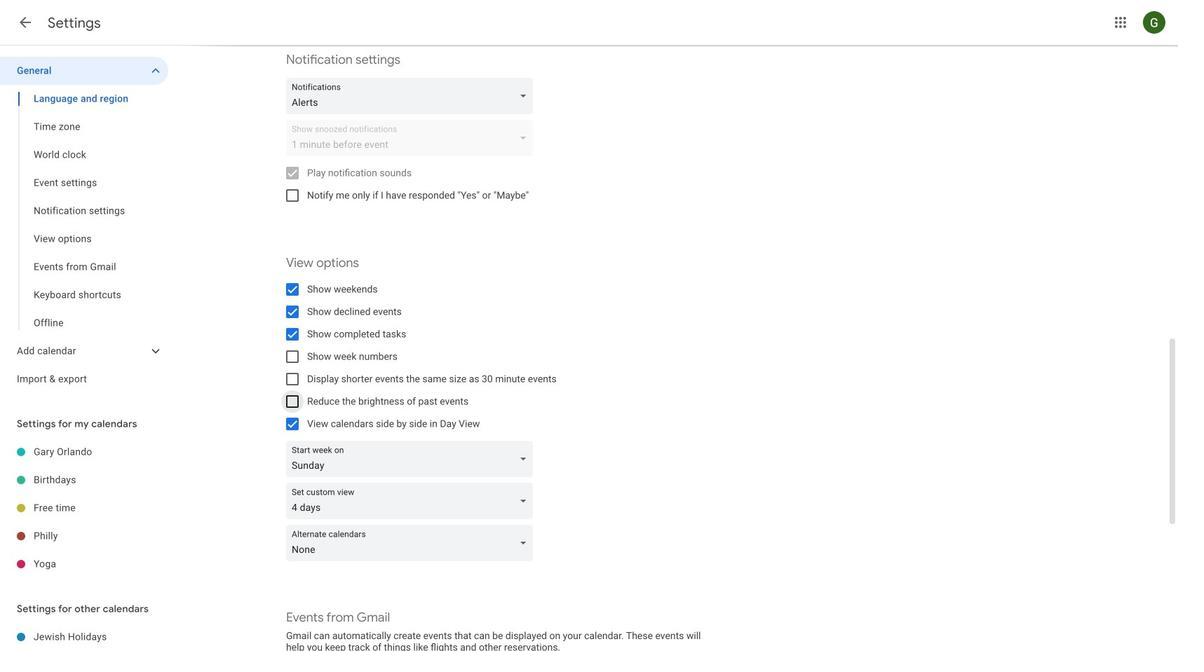 Task type: vqa. For each thing, say whether or not it's contained in the screenshot.
right 5
no



Task type: locate. For each thing, give the bounding box(es) containing it.
tree
[[0, 57, 168, 394], [0, 439, 168, 579]]

None field
[[286, 78, 539, 114], [286, 441, 539, 478], [286, 483, 539, 520], [286, 526, 539, 562], [286, 78, 539, 114], [286, 441, 539, 478], [286, 483, 539, 520], [286, 526, 539, 562]]

go back image
[[17, 14, 34, 31]]

gary orlando tree item
[[0, 439, 168, 467]]

0 vertical spatial tree
[[0, 57, 168, 394]]

1 tree from the top
[[0, 57, 168, 394]]

heading
[[48, 14, 101, 32]]

free time tree item
[[0, 495, 168, 523]]

philly tree item
[[0, 523, 168, 551]]

1 vertical spatial tree
[[0, 439, 168, 579]]

birthdays tree item
[[0, 467, 168, 495]]

group
[[0, 85, 168, 337]]



Task type: describe. For each thing, give the bounding box(es) containing it.
jewish holidays tree item
[[0, 624, 168, 652]]

2 tree from the top
[[0, 439, 168, 579]]

general tree item
[[0, 57, 168, 85]]

yoga tree item
[[0, 551, 168, 579]]



